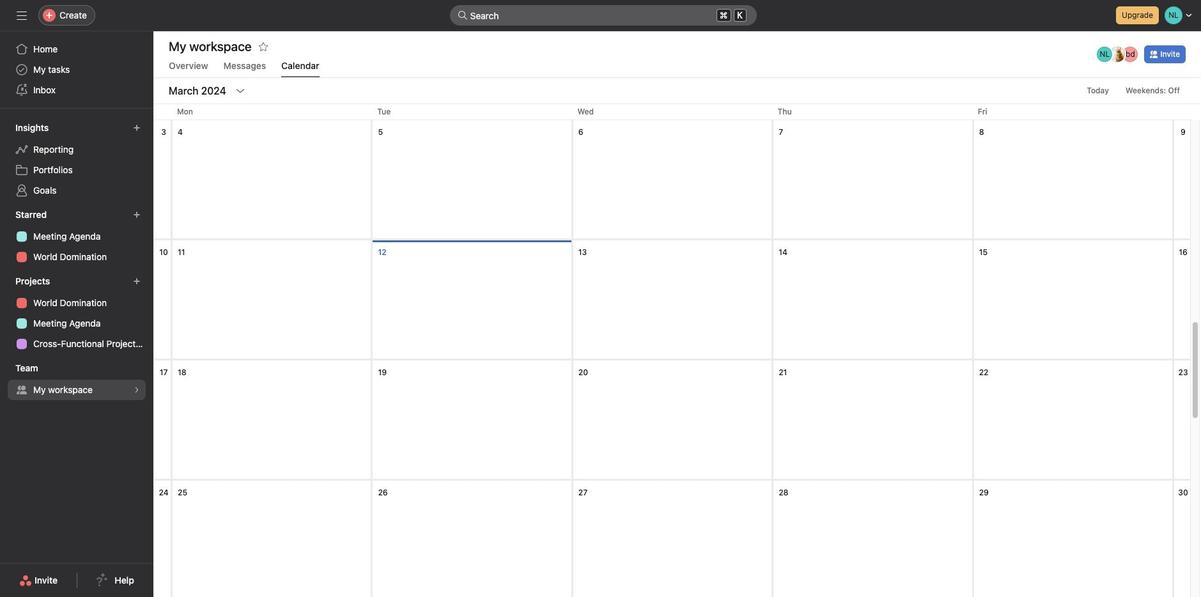 Task type: vqa. For each thing, say whether or not it's contained in the screenshot.
INSIGHTS element
yes



Task type: locate. For each thing, give the bounding box(es) containing it.
add to starred image
[[258, 42, 268, 52]]

global element
[[0, 31, 154, 108]]

new insights image
[[133, 124, 141, 132]]

Search tasks, projects, and more text field
[[450, 5, 757, 26]]

hide sidebar image
[[17, 10, 27, 20]]

None field
[[450, 5, 757, 26]]

prominent image
[[458, 10, 468, 20]]

new project or portfolio image
[[133, 278, 141, 285]]



Task type: describe. For each thing, give the bounding box(es) containing it.
add items to starred image
[[133, 211, 141, 219]]

insights element
[[0, 116, 154, 203]]

see details, my workspace image
[[133, 386, 141, 394]]

pick month image
[[235, 86, 245, 96]]

projects element
[[0, 270, 154, 357]]

starred element
[[0, 203, 154, 270]]

teams element
[[0, 357, 154, 403]]



